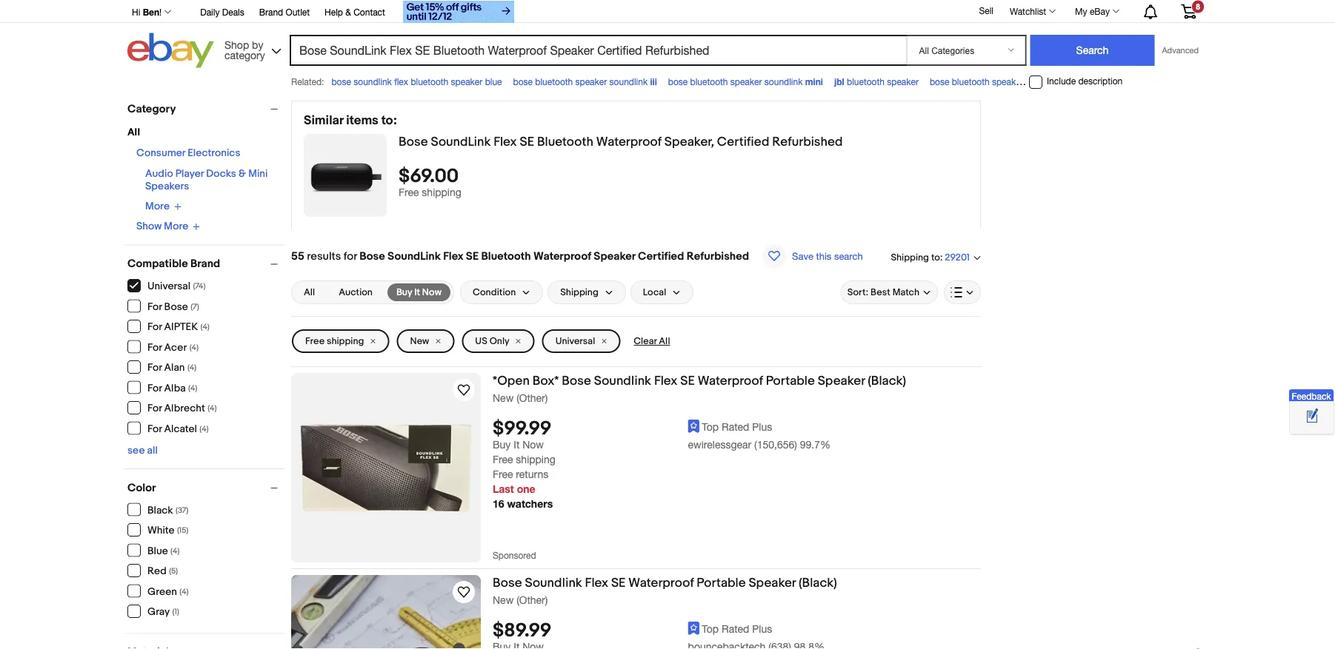 Task type: describe. For each thing, give the bounding box(es) containing it.
bose soundlink flex se bluetooth waterproof speaker, certified refurbished heading
[[399, 134, 843, 150]]

help
[[325, 7, 343, 17]]

hi
[[132, 7, 140, 17]]

shop by category banner
[[124, 0, 1208, 72]]

$99.99
[[493, 418, 551, 441]]

bose for bose bluetooth speaker soundlink iii
[[513, 76, 533, 87]]

speaker for bose bluetooth speaker soundlink mini
[[730, 76, 762, 87]]

last
[[493, 484, 514, 496]]

watchers
[[507, 498, 553, 511]]

for for for alba
[[147, 382, 162, 395]]

(4) for for acer
[[189, 343, 199, 353]]

sell
[[979, 5, 993, 16]]

compatible brand
[[127, 257, 220, 271]]

red (5)
[[147, 566, 178, 578]]

*open box* bose soundlink flex se waterproof portable speaker (black) new (other)
[[493, 373, 906, 404]]

bluetooth for bose bluetooth speaker soundlink revolve
[[952, 76, 990, 87]]

for alba (4)
[[147, 382, 197, 395]]

all link
[[295, 284, 324, 302]]

top rated plus image for $99.99
[[688, 420, 700, 433]]

blue
[[147, 545, 168, 558]]

black (37)
[[147, 505, 189, 517]]

best
[[871, 287, 890, 298]]

top rated plus image for $89.99
[[688, 622, 700, 636]]

jbl bluetooth speaker
[[834, 76, 919, 87]]

search
[[834, 250, 863, 262]]

(4) inside blue (4)
[[170, 547, 180, 556]]

universal for universal
[[555, 336, 595, 347]]

bose soundlink flex se bluetooth waterproof speaker, certified refurbished link
[[399, 134, 968, 152]]

1 vertical spatial bluetooth
[[481, 250, 531, 263]]

speaker for bose bluetooth speaker soundlink iii
[[575, 76, 607, 87]]

0 horizontal spatial brand
[[190, 257, 220, 271]]

rated for $99.99
[[722, 421, 749, 433]]

for for for bose
[[147, 301, 162, 313]]

none submit inside shop by category banner
[[1030, 35, 1155, 66]]

bose inside bose soundlink flex se waterproof portable speaker (black) new (other)
[[493, 576, 522, 591]]

alba
[[164, 382, 186, 395]]

box*
[[532, 373, 559, 389]]

*open box* bose soundlink flex se waterproof portable speaker (black) link
[[493, 373, 981, 392]]

0 vertical spatial all
[[127, 126, 140, 139]]

main content containing $69.00
[[291, 95, 981, 650]]

bose soundlink flex se waterproof portable speaker (black) image
[[291, 576, 481, 650]]

se inside bose soundlink flex se waterproof portable speaker (black) new (other)
[[611, 576, 626, 591]]

1 vertical spatial soundlink
[[388, 250, 441, 263]]

my ebay
[[1075, 6, 1110, 16]]

plus for $89.99
[[752, 623, 772, 635]]

1 vertical spatial more
[[164, 220, 188, 233]]

save this search button
[[758, 244, 867, 269]]

bose bluetooth speaker soundlink revolve
[[930, 76, 1097, 87]]

55
[[291, 250, 304, 263]]

blue (4)
[[147, 545, 180, 558]]

clear all link
[[628, 330, 676, 353]]

revolve
[[1067, 76, 1097, 87]]

shipping for shipping
[[560, 287, 598, 298]]

to:
[[381, 113, 397, 129]]

items
[[346, 113, 378, 129]]

speaker inside *open box* bose soundlink flex se waterproof portable speaker (black) new (other)
[[818, 373, 865, 389]]

bose left (7)
[[164, 301, 188, 313]]

watchlist link
[[1002, 2, 1062, 20]]

speaker for bose bluetooth speaker soundlink revolve
[[992, 76, 1024, 87]]

for bose (7)
[[147, 301, 199, 313]]

bose soundlink flex se bluetooth waterproof speaker, certified refurbished
[[399, 134, 843, 150]]

1 horizontal spatial all
[[304, 287, 315, 298]]

clear
[[634, 336, 657, 347]]

!
[[159, 7, 162, 17]]

daily deals
[[200, 7, 244, 17]]

advanced
[[1162, 46, 1199, 55]]

for for for alcatel
[[147, 423, 162, 436]]

ewirelessgear
[[688, 439, 751, 451]]

free inside $69.00 free shipping
[[399, 186, 419, 199]]

condition button
[[460, 281, 543, 304]]

1 horizontal spatial now
[[522, 439, 544, 451]]

us only link
[[462, 330, 535, 353]]

consumer electronics link
[[136, 147, 240, 160]]

my ebay link
[[1067, 2, 1126, 20]]

more button
[[145, 200, 181, 213]]

bose soundlink flex se bluetooth waterproof speaker, certified refurbished image
[[304, 144, 387, 207]]

soundlink for bose bluetooth speaker soundlink revolve
[[1026, 76, 1064, 87]]

universal (74)
[[147, 280, 206, 293]]

for albrecht (4)
[[147, 403, 217, 415]]

bose right for
[[359, 250, 385, 263]]

bose inside *open box* bose soundlink flex se waterproof portable speaker (black) new (other)
[[562, 373, 591, 389]]

bose soundlink flex se waterproof portable speaker (black) heading
[[493, 576, 837, 591]]

portable inside *open box* bose soundlink flex se waterproof portable speaker (black) new (other)
[[766, 373, 815, 389]]

bluetooth for jbl bluetooth speaker
[[847, 76, 885, 87]]

(74)
[[193, 282, 206, 292]]

waterproof inside bose soundlink flex se waterproof portable speaker (black) new (other)
[[629, 576, 694, 591]]

0 vertical spatial more
[[145, 200, 170, 213]]

blue
[[485, 76, 502, 87]]

flex
[[394, 76, 408, 87]]

audio
[[145, 168, 173, 180]]

white
[[147, 525, 174, 537]]

shop by category button
[[218, 33, 284, 65]]

green
[[147, 586, 177, 599]]

get an extra 15% off image
[[403, 1, 514, 23]]

iii
[[650, 76, 657, 87]]

auction link
[[330, 284, 381, 302]]

now inside 'text box'
[[422, 287, 441, 298]]

condition
[[473, 287, 516, 298]]

plus for $99.99
[[752, 421, 772, 433]]

for for for acer
[[147, 342, 162, 354]]

(4) for for alba
[[188, 384, 197, 393]]

55 results for bose soundlink flex se bluetooth waterproof speaker certified refurbished
[[291, 250, 749, 263]]

this
[[816, 250, 831, 262]]

account navigation
[[124, 0, 1208, 25]]

universal for universal (74)
[[147, 280, 190, 293]]

it inside 'text box'
[[414, 287, 420, 298]]

include description
[[1047, 76, 1123, 86]]

bose for bose soundlink flex bluetooth speaker blue
[[331, 76, 351, 87]]

(4) for for albrecht
[[208, 404, 217, 414]]

docks
[[206, 168, 236, 180]]

bose soundlink flex se waterproof portable speaker (black) new (other)
[[493, 576, 837, 606]]

to
[[931, 252, 940, 263]]

save this search
[[792, 250, 863, 262]]

1 horizontal spatial it
[[514, 439, 520, 451]]

29201
[[945, 252, 970, 264]]

speaker inside bose soundlink flex se waterproof portable speaker (black) new (other)
[[749, 576, 796, 591]]

shipping to : 29201
[[891, 252, 970, 264]]

free inside free shipping link
[[305, 336, 325, 347]]

bose bluetooth speaker soundlink iii
[[513, 76, 657, 87]]

us only
[[475, 336, 509, 347]]

bose for bose bluetooth speaker soundlink revolve
[[930, 76, 949, 87]]

(black) inside *open box* bose soundlink flex se waterproof portable speaker (black) new (other)
[[868, 373, 906, 389]]

shipping inside $69.00 free shipping
[[422, 186, 461, 199]]

similar items to:
[[304, 113, 397, 129]]

for for for aiptek
[[147, 321, 162, 334]]

bluetooth for bose bluetooth speaker soundlink mini
[[690, 76, 728, 87]]

(other) inside bose soundlink flex se waterproof portable speaker (black) new (other)
[[516, 594, 548, 606]]

see
[[127, 445, 145, 457]]

bose bluetooth speaker soundlink mini
[[668, 76, 823, 87]]

certified inside bose soundlink flex se bluetooth waterproof speaker, certified refurbished link
[[717, 134, 769, 150]]

top rated plus for $99.99
[[702, 421, 772, 433]]

watchlist
[[1010, 6, 1046, 16]]

(other) inside *open box* bose soundlink flex se waterproof portable speaker (black) new (other)
[[516, 392, 548, 404]]

electronics
[[188, 147, 240, 160]]

(4) for for aiptek
[[200, 323, 210, 332]]

speaker for jbl bluetooth speaker
[[887, 76, 919, 87]]

(5)
[[169, 567, 178, 577]]

jbl
[[834, 76, 844, 87]]



Task type: vqa. For each thing, say whether or not it's contained in the screenshot.
the outlet
yes



Task type: locate. For each thing, give the bounding box(es) containing it.
7 for from the top
[[147, 423, 162, 436]]

bose for bose bluetooth speaker soundlink mini
[[668, 76, 688, 87]]

1 vertical spatial speaker
[[818, 373, 865, 389]]

1 horizontal spatial certified
[[717, 134, 769, 150]]

0 vertical spatial speaker
[[594, 250, 635, 263]]

1 plus from the top
[[752, 421, 772, 433]]

certified up "local" dropdown button in the top of the page
[[638, 250, 684, 263]]

portable
[[766, 373, 815, 389], [697, 576, 746, 591]]

0 horizontal spatial portable
[[697, 576, 746, 591]]

4 bose from the left
[[930, 76, 949, 87]]

1 vertical spatial rated
[[722, 623, 749, 635]]

(4) right aiptek on the left of the page
[[200, 323, 210, 332]]

1 vertical spatial soundlink
[[525, 576, 582, 591]]

(black) inside bose soundlink flex se waterproof portable speaker (black) new (other)
[[799, 576, 837, 591]]

1 vertical spatial plus
[[752, 623, 772, 635]]

1 horizontal spatial (black)
[[868, 373, 906, 389]]

returns
[[516, 469, 548, 481]]

all down the category
[[127, 126, 140, 139]]

0 vertical spatial buy it now
[[396, 287, 441, 298]]

1 bose from the left
[[331, 76, 351, 87]]

(1)
[[172, 608, 179, 617]]

1 vertical spatial shipping
[[327, 336, 364, 347]]

buy up last
[[493, 439, 511, 451]]

universal
[[147, 280, 190, 293], [555, 336, 595, 347]]

for for for albrecht
[[147, 403, 162, 415]]

1 horizontal spatial soundlink
[[594, 373, 651, 389]]

green (4)
[[147, 586, 189, 599]]

soundlink up 'buy it now' 'text box'
[[388, 250, 441, 263]]

daily
[[200, 7, 220, 17]]

speaker,
[[664, 134, 714, 150]]

3 bose from the left
[[668, 76, 688, 87]]

2 plus from the top
[[752, 623, 772, 635]]

bluetooth
[[411, 76, 448, 87], [535, 76, 573, 87], [690, 76, 728, 87], [847, 76, 885, 87], [952, 76, 990, 87]]

plus up the (150,656)
[[752, 421, 772, 433]]

*open box* bose soundlink flex se waterproof portable speaker (black) heading
[[493, 373, 906, 389]]

1 horizontal spatial &
[[345, 7, 351, 17]]

category
[[224, 49, 265, 61]]

top rated plus up the ewirelessgear
[[702, 421, 772, 433]]

refurbished down mini
[[772, 134, 843, 150]]

(4) right alba
[[188, 384, 197, 393]]

my
[[1075, 6, 1087, 16]]

brand outlet link
[[259, 4, 310, 21]]

0 vertical spatial shipping
[[891, 252, 929, 263]]

(4) for for alcatel
[[200, 425, 209, 434]]

0 vertical spatial top rated plus
[[702, 421, 772, 433]]

2 speaker from the left
[[575, 76, 607, 87]]

bose right watch bose soundlink flex se waterproof portable speaker (black) icon
[[493, 576, 522, 591]]

shipping inside dropdown button
[[560, 287, 598, 298]]

for
[[344, 250, 357, 263]]

shipping inside "shipping to : 29201"
[[891, 252, 929, 263]]

soundlink left mini
[[764, 76, 803, 87]]

(4) inside for acer (4)
[[189, 343, 199, 353]]

2 horizontal spatial speaker
[[818, 373, 865, 389]]

bluetooth right flex
[[411, 76, 448, 87]]

$69.00 free shipping
[[399, 165, 461, 199]]

1 rated from the top
[[722, 421, 749, 433]]

0 horizontal spatial speaker
[[594, 250, 635, 263]]

watch *open box* bose soundlink flex se waterproof portable speaker (black) image
[[455, 382, 473, 399]]

top down bose soundlink flex se waterproof portable speaker (black) link
[[702, 623, 719, 635]]

0 horizontal spatial buy
[[396, 287, 412, 298]]

waterproof inside *open box* bose soundlink flex se waterproof portable speaker (black) new (other)
[[698, 373, 763, 389]]

0 vertical spatial certified
[[717, 134, 769, 150]]

new up $89.99
[[493, 594, 514, 606]]

all down 55
[[304, 287, 315, 298]]

0 horizontal spatial buy it now
[[396, 287, 441, 298]]

1 vertical spatial portable
[[697, 576, 746, 591]]

1 top rated plus from the top
[[702, 421, 772, 433]]

speakers
[[145, 180, 189, 193]]

0 vertical spatial top
[[702, 421, 719, 433]]

0 vertical spatial plus
[[752, 421, 772, 433]]

0 horizontal spatial shipping
[[327, 336, 364, 347]]

(4) right the alcatel
[[200, 425, 209, 434]]

bose soundlink flex se waterproof portable speaker (black) link
[[493, 576, 981, 594]]

top rated plus image down bose soundlink flex se waterproof portable speaker (black) new (other) at bottom
[[688, 622, 700, 636]]

(4) right acer
[[189, 343, 199, 353]]

2 top rated plus from the top
[[702, 623, 772, 635]]

2 vertical spatial all
[[659, 336, 670, 347]]

bose right blue
[[513, 76, 533, 87]]

1 vertical spatial it
[[514, 439, 520, 451]]

universal up for bose (7)
[[147, 280, 190, 293]]

1 soundlink from the left
[[354, 76, 392, 87]]

3 bluetooth from the left
[[690, 76, 728, 87]]

(4) right alan at the left of page
[[187, 363, 196, 373]]

0 vertical spatial top rated plus image
[[688, 420, 700, 433]]

8 link
[[1172, 0, 1205, 21]]

1 horizontal spatial universal
[[555, 336, 595, 347]]

buy it now link
[[387, 284, 450, 302]]

bluetooth
[[537, 134, 593, 150], [481, 250, 531, 263]]

bluetooth right jbl
[[847, 76, 885, 87]]

0 vertical spatial soundlink
[[594, 373, 651, 389]]

soundlink up $89.99
[[525, 576, 582, 591]]

& inside the account navigation
[[345, 7, 351, 17]]

(4) for for alan
[[187, 363, 196, 373]]

now up returns
[[522, 439, 544, 451]]

0 horizontal spatial now
[[422, 287, 441, 298]]

deals
[[222, 7, 244, 17]]

2 vertical spatial speaker
[[749, 576, 796, 591]]

1 vertical spatial top rated plus image
[[688, 622, 700, 636]]

2 horizontal spatial shipping
[[516, 454, 555, 466]]

shipping
[[891, 252, 929, 263], [560, 287, 598, 298]]

(4) inside the for alan (4)
[[187, 363, 196, 373]]

0 vertical spatial refurbished
[[772, 134, 843, 150]]

$89.99
[[493, 620, 552, 643]]

new down *open
[[493, 392, 514, 404]]

bose right related: at top left
[[331, 76, 351, 87]]

more
[[145, 200, 170, 213], [164, 220, 188, 233]]

0 vertical spatial shipping
[[422, 186, 461, 199]]

shipping left to
[[891, 252, 929, 263]]

soundlink up $69.00
[[431, 134, 491, 150]]

(150,656)
[[754, 439, 797, 451]]

one
[[517, 484, 535, 496]]

albrecht
[[164, 403, 205, 415]]

all
[[127, 126, 140, 139], [304, 287, 315, 298], [659, 336, 670, 347]]

0 vertical spatial rated
[[722, 421, 749, 433]]

*open box* bose soundlink flex se waterproof portable speaker (black) image
[[291, 373, 481, 563]]

(37)
[[176, 506, 189, 516]]

black
[[147, 505, 173, 517]]

for alcatel (4)
[[147, 423, 209, 436]]

3 for from the top
[[147, 342, 162, 354]]

*open
[[493, 373, 530, 389]]

for down for alba (4)
[[147, 403, 162, 415]]

bose right jbl bluetooth speaker
[[930, 76, 949, 87]]

only
[[489, 336, 509, 347]]

6 for from the top
[[147, 403, 162, 415]]

1 bluetooth from the left
[[411, 76, 448, 87]]

1 top from the top
[[702, 421, 719, 433]]

None submit
[[1030, 35, 1155, 66]]

0 vertical spatial it
[[414, 287, 420, 298]]

flex inside bose soundlink flex se waterproof portable speaker (black) new (other)
[[585, 576, 608, 591]]

universal inside main content
[[555, 336, 595, 347]]

plus
[[752, 421, 772, 433], [752, 623, 772, 635]]

(4) inside for alba (4)
[[188, 384, 197, 393]]

buy right auction link
[[396, 287, 412, 298]]

0 vertical spatial new
[[410, 336, 429, 347]]

shipping up universal link
[[560, 287, 598, 298]]

1 vertical spatial top
[[702, 623, 719, 635]]

bose right iii
[[668, 76, 688, 87]]

top rated plus for $89.99
[[702, 623, 772, 635]]

1 horizontal spatial buy
[[493, 439, 511, 451]]

bluetooth up condition "dropdown button"
[[481, 250, 531, 263]]

for up all
[[147, 423, 162, 436]]

0 horizontal spatial certified
[[638, 250, 684, 263]]

1 vertical spatial buy it now
[[493, 439, 544, 451]]

1 speaker from the left
[[451, 76, 483, 87]]

bluetooth down 'sell'
[[952, 76, 990, 87]]

top rated plus image
[[688, 420, 700, 433], [688, 622, 700, 636]]

feedback
[[1292, 391, 1331, 402]]

flex
[[494, 134, 517, 150], [443, 250, 463, 263], [654, 373, 677, 389], [585, 576, 608, 591]]

shipping button
[[548, 281, 626, 304]]

help & contact
[[325, 7, 385, 17]]

all right clear
[[659, 336, 670, 347]]

0 vertical spatial now
[[422, 287, 441, 298]]

1 vertical spatial brand
[[190, 257, 220, 271]]

1 vertical spatial &
[[238, 168, 246, 180]]

all
[[147, 445, 158, 457]]

speaker left blue
[[451, 76, 483, 87]]

refurbished up "local" dropdown button in the top of the page
[[687, 250, 749, 263]]

color button
[[127, 482, 284, 495]]

rated up the ewirelessgear
[[722, 421, 749, 433]]

4 bluetooth from the left
[[847, 76, 885, 87]]

2 soundlink from the left
[[609, 76, 648, 87]]

bluetooth down bose bluetooth speaker soundlink iii at the left top of page
[[537, 134, 593, 150]]

5 speaker from the left
[[992, 76, 1024, 87]]

now up new link
[[422, 287, 441, 298]]

shop by category
[[224, 39, 265, 61]]

for down universal (74)
[[147, 301, 162, 313]]

1 vertical spatial universal
[[555, 336, 595, 347]]

3 speaker from the left
[[730, 76, 762, 87]]

buy it now up returns
[[493, 439, 544, 451]]

soundlink left revolve
[[1026, 76, 1064, 87]]

0 horizontal spatial soundlink
[[525, 576, 582, 591]]

sell link
[[972, 5, 1000, 16]]

universal up the box*
[[555, 336, 595, 347]]

4 speaker from the left
[[887, 76, 919, 87]]

soundlink inside bose soundlink flex se waterproof portable speaker (black) new (other)
[[525, 576, 582, 591]]

consumer
[[136, 147, 185, 160]]

for acer (4)
[[147, 342, 199, 354]]

top up the ewirelessgear
[[702, 421, 719, 433]]

(4) right albrecht
[[208, 404, 217, 414]]

1 horizontal spatial buy it now
[[493, 439, 544, 451]]

0 vertical spatial portable
[[766, 373, 815, 389]]

2 bluetooth from the left
[[535, 76, 573, 87]]

for left alba
[[147, 382, 162, 395]]

99.7%
[[800, 439, 830, 451]]

0 horizontal spatial shipping
[[560, 287, 598, 298]]

(4) inside for alcatel (4)
[[200, 425, 209, 434]]

for left alan at the left of page
[[147, 362, 162, 374]]

0 horizontal spatial it
[[414, 287, 420, 298]]

0 horizontal spatial all
[[127, 126, 140, 139]]

universal link
[[542, 330, 620, 353]]

compatible brand button
[[127, 257, 284, 271]]

1 vertical spatial refurbished
[[687, 250, 749, 263]]

2 vertical spatial shipping
[[516, 454, 555, 466]]

plus down bose soundlink flex se waterproof portable speaker (black) link
[[752, 623, 772, 635]]

shipping for shipping to : 29201
[[891, 252, 929, 263]]

brand outlet
[[259, 7, 310, 17]]

shipping inside ewirelessgear (150,656) 99.7% free shipping free returns last one 16 watchers
[[516, 454, 555, 466]]

1 vertical spatial now
[[522, 439, 544, 451]]

1 vertical spatial (black)
[[799, 576, 837, 591]]

white (15)
[[147, 525, 188, 537]]

brand
[[259, 7, 283, 17], [190, 257, 220, 271]]

color
[[127, 482, 156, 495]]

it up new link
[[414, 287, 420, 298]]

top for $99.99
[[702, 421, 719, 433]]

help & contact link
[[325, 4, 385, 21]]

0 vertical spatial soundlink
[[431, 134, 491, 150]]

speaker
[[594, 250, 635, 263], [818, 373, 865, 389], [749, 576, 796, 591]]

audio player docks & mini speakers
[[145, 168, 268, 193]]

0 vertical spatial &
[[345, 7, 351, 17]]

Buy It Now selected text field
[[396, 286, 441, 299]]

0 vertical spatial (other)
[[516, 392, 548, 404]]

soundlink for bose bluetooth speaker soundlink iii
[[609, 76, 648, 87]]

1 horizontal spatial refurbished
[[772, 134, 843, 150]]

& inside audio player docks & mini speakers
[[238, 168, 246, 180]]

mini
[[805, 76, 823, 87]]

sort: best match
[[847, 287, 919, 298]]

2 top from the top
[[702, 623, 719, 635]]

free shipping
[[305, 336, 364, 347]]

bose
[[331, 76, 351, 87], [513, 76, 533, 87], [668, 76, 688, 87], [930, 76, 949, 87]]

1 top rated plus image from the top
[[688, 420, 700, 433]]

show more button
[[136, 220, 200, 233]]

rated down bose soundlink flex se waterproof portable speaker (black) link
[[722, 623, 749, 635]]

0 horizontal spatial bluetooth
[[481, 250, 531, 263]]

main content
[[291, 95, 981, 650]]

1 vertical spatial buy
[[493, 439, 511, 451]]

soundlink for bose bluetooth speaker soundlink mini
[[764, 76, 803, 87]]

soundlink down clear
[[594, 373, 651, 389]]

speaker down search for anything text box
[[575, 76, 607, 87]]

bluetooth down search for anything text box
[[535, 76, 573, 87]]

1 horizontal spatial portable
[[766, 373, 815, 389]]

0 vertical spatial brand
[[259, 7, 283, 17]]

0 horizontal spatial refurbished
[[687, 250, 749, 263]]

top rated plus down bose soundlink flex se waterproof portable speaker (black) link
[[702, 623, 772, 635]]

bluetooth right iii
[[690, 76, 728, 87]]

new inside bose soundlink flex se waterproof portable speaker (black) new (other)
[[493, 594, 514, 606]]

4 for from the top
[[147, 362, 162, 374]]

speaker left mini
[[730, 76, 762, 87]]

0 vertical spatial universal
[[147, 280, 190, 293]]

se inside *open box* bose soundlink flex se waterproof portable speaker (black) new (other)
[[680, 373, 695, 389]]

2 (other) from the top
[[516, 594, 548, 606]]

more up show more at the left
[[145, 200, 170, 213]]

& left "mini"
[[238, 168, 246, 180]]

for for for alan
[[147, 362, 162, 374]]

soundlink inside *open box* bose soundlink flex se waterproof portable speaker (black) new (other)
[[594, 373, 651, 389]]

2 horizontal spatial all
[[659, 336, 670, 347]]

shop
[[224, 39, 249, 51]]

for left aiptek on the left of the page
[[147, 321, 162, 334]]

ewirelessgear (150,656) 99.7% free shipping free returns last one 16 watchers
[[493, 439, 830, 511]]

speaker left include
[[992, 76, 1024, 87]]

see all
[[127, 445, 158, 457]]

(4) right green
[[180, 587, 189, 597]]

red
[[147, 566, 167, 578]]

4 soundlink from the left
[[1026, 76, 1064, 87]]

local
[[643, 287, 666, 298]]

bose up $69.00
[[399, 134, 428, 150]]

0 horizontal spatial &
[[238, 168, 246, 180]]

more down more button
[[164, 220, 188, 233]]

brand up (74)
[[190, 257, 220, 271]]

1 horizontal spatial speaker
[[749, 576, 796, 591]]

it up returns
[[514, 439, 520, 451]]

2 vertical spatial new
[[493, 594, 514, 606]]

(other) down the box*
[[516, 392, 548, 404]]

flex inside *open box* bose soundlink flex se waterproof portable speaker (black) new (other)
[[654, 373, 677, 389]]

(other) up $89.99
[[516, 594, 548, 606]]

1 horizontal spatial brand
[[259, 7, 283, 17]]

(4) inside 'for aiptek (4)'
[[200, 323, 210, 332]]

1 vertical spatial shipping
[[560, 287, 598, 298]]

(4) right blue
[[170, 547, 180, 556]]

0 horizontal spatial (black)
[[799, 576, 837, 591]]

portable inside bose soundlink flex se waterproof portable speaker (black) new (other)
[[697, 576, 746, 591]]

5 bluetooth from the left
[[952, 76, 990, 87]]

1 vertical spatial all
[[304, 287, 315, 298]]

5 for from the top
[[147, 382, 162, 395]]

1 horizontal spatial shipping
[[891, 252, 929, 263]]

0 vertical spatial bluetooth
[[537, 134, 593, 150]]

0 vertical spatial (black)
[[868, 373, 906, 389]]

(other)
[[516, 392, 548, 404], [516, 594, 548, 606]]

$69.00
[[399, 165, 459, 188]]

new down buy it now link
[[410, 336, 429, 347]]

now
[[422, 287, 441, 298], [522, 439, 544, 451]]

audio player docks & mini speakers link
[[145, 168, 268, 193]]

buy inside 'text box'
[[396, 287, 412, 298]]

player
[[175, 168, 204, 180]]

rated for $89.99
[[722, 623, 749, 635]]

0 vertical spatial buy
[[396, 287, 412, 298]]

(4) inside for albrecht (4)
[[208, 404, 217, 414]]

related:
[[291, 76, 324, 87]]

1 for from the top
[[147, 301, 162, 313]]

buy it now up new link
[[396, 287, 441, 298]]

brand left outlet
[[259, 7, 283, 17]]

show
[[136, 220, 162, 233]]

1 (other) from the top
[[516, 392, 548, 404]]

listing options selector. list view selected. image
[[951, 287, 974, 299]]

gray (1)
[[147, 606, 179, 619]]

category button
[[127, 102, 284, 116]]

speaker right jbl
[[887, 76, 919, 87]]

(4) inside green (4)
[[180, 587, 189, 597]]

soundlink left iii
[[609, 76, 648, 87]]

ebay
[[1090, 6, 1110, 16]]

0 horizontal spatial universal
[[147, 280, 190, 293]]

certified right speaker,
[[717, 134, 769, 150]]

bluetooth for bose bluetooth speaker soundlink iii
[[535, 76, 573, 87]]

soundlink left flex
[[354, 76, 392, 87]]

2 rated from the top
[[722, 623, 749, 635]]

bose right the box*
[[562, 373, 591, 389]]

top rated plus image up the ewirelessgear
[[688, 420, 700, 433]]

1 horizontal spatial shipping
[[422, 186, 461, 199]]

& right help
[[345, 7, 351, 17]]

for left acer
[[147, 342, 162, 354]]

2 for from the top
[[147, 321, 162, 334]]

2 bose from the left
[[513, 76, 533, 87]]

category
[[127, 102, 176, 116]]

refurbished
[[772, 134, 843, 150], [687, 250, 749, 263]]

3 soundlink from the left
[[764, 76, 803, 87]]

1 vertical spatial top rated plus
[[702, 623, 772, 635]]

for aiptek (4)
[[147, 321, 210, 334]]

1 horizontal spatial bluetooth
[[537, 134, 593, 150]]

new inside *open box* bose soundlink flex se waterproof portable speaker (black) new (other)
[[493, 392, 514, 404]]

brand inside the account navigation
[[259, 7, 283, 17]]

8
[[1196, 2, 1200, 11]]

watch bose soundlink flex se waterproof portable speaker (black) image
[[455, 584, 473, 602]]

1 vertical spatial (other)
[[516, 594, 548, 606]]

top for $89.99
[[702, 623, 719, 635]]

2 top rated plus image from the top
[[688, 622, 700, 636]]

1 vertical spatial certified
[[638, 250, 684, 263]]

1 vertical spatial new
[[493, 392, 514, 404]]

Search for anything text field
[[292, 36, 903, 64]]



